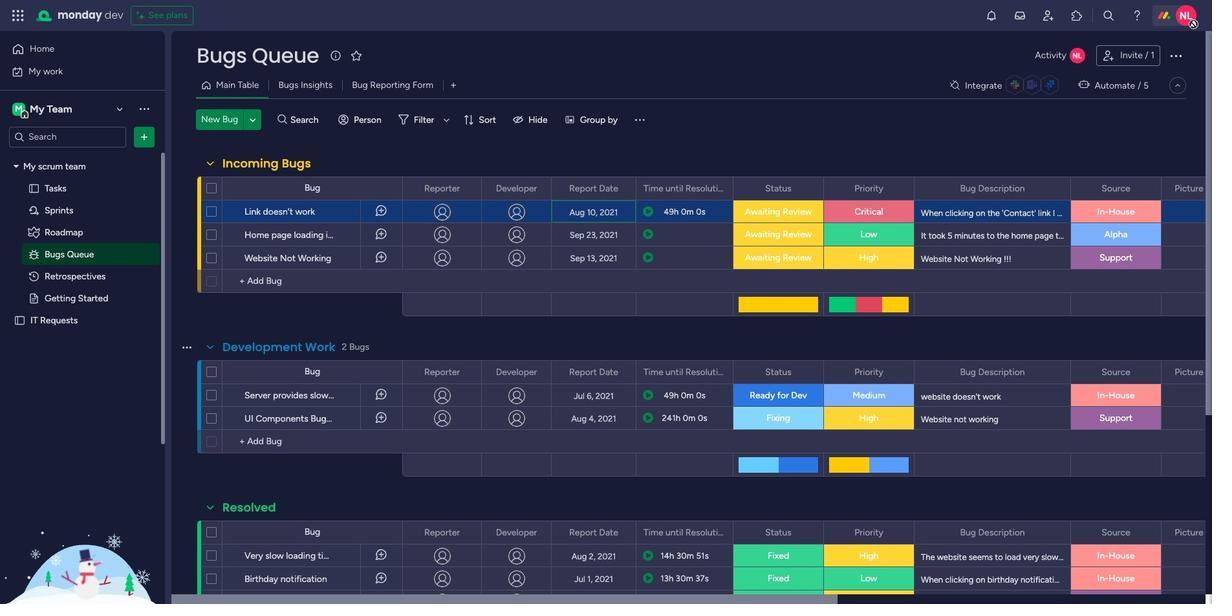 Task type: describe. For each thing, give the bounding box(es) containing it.
show board description image
[[328, 49, 344, 62]]

angle down image
[[250, 115, 256, 125]]

home image
[[12, 43, 25, 56]]

duration v2 play image
[[643, 591, 654, 604]]

workspace options image
[[138, 102, 151, 115]]

notifications image
[[985, 9, 998, 22]]

public board image
[[28, 292, 40, 304]]

caret down image
[[14, 162, 19, 171]]

start conversation image
[[360, 591, 402, 604]]

search everything image
[[1103, 9, 1115, 22]]

select product image
[[12, 9, 25, 22]]

arrow down image
[[439, 112, 454, 127]]

help image
[[1131, 9, 1144, 22]]

see plans image
[[137, 8, 148, 23]]



Task type: vqa. For each thing, say whether or not it's contained in the screenshot.
this list to the right
no



Task type: locate. For each thing, give the bounding box(es) containing it.
option
[[0, 155, 165, 157]]

workspace image
[[12, 102, 25, 116]]

1 horizontal spatial public board image
[[28, 182, 40, 194]]

Search in workspace field
[[27, 129, 108, 144]]

noah lott image
[[1176, 5, 1197, 26]]

1 + add bug text field from the top
[[229, 274, 397, 289]]

1 vertical spatial + add bug text field
[[229, 434, 397, 450]]

1 vertical spatial public board image
[[14, 314, 26, 326]]

inbox image
[[1014, 9, 1027, 22]]

autopilot image
[[1079, 77, 1090, 93]]

+ Add Bug text field
[[229, 274, 397, 289], [229, 434, 397, 450]]

0 vertical spatial + add bug text field
[[229, 274, 397, 289]]

add view image
[[451, 81, 456, 90]]

v2 search image
[[278, 112, 287, 127]]

invite members image
[[1042, 9, 1055, 22]]

lottie animation image
[[0, 474, 165, 604]]

options image
[[1169, 48, 1184, 63], [138, 130, 151, 143], [463, 178, 472, 200], [533, 178, 542, 200], [715, 178, 724, 200], [533, 361, 542, 383], [618, 361, 627, 383], [715, 361, 724, 383], [463, 522, 472, 544], [533, 522, 542, 544], [715, 522, 724, 544], [806, 522, 815, 544], [896, 522, 905, 544], [1053, 522, 1062, 544], [1143, 522, 1152, 544], [180, 540, 190, 571], [180, 563, 190, 594]]

options image
[[618, 178, 627, 200], [1053, 178, 1062, 200], [180, 196, 190, 227], [180, 219, 190, 250], [180, 242, 190, 273], [463, 361, 472, 383], [180, 379, 190, 411], [180, 403, 190, 434], [618, 522, 627, 544], [180, 587, 190, 604]]

collapse board header image
[[1173, 80, 1183, 91]]

add to favorites image
[[350, 49, 363, 62]]

dapulse integrations image
[[950, 81, 960, 90]]

2 + add bug text field from the top
[[229, 434, 397, 450]]

board activity image
[[1070, 48, 1086, 63]]

my work image
[[12, 66, 23, 77]]

0 horizontal spatial public board image
[[14, 314, 26, 326]]

0 vertical spatial public board image
[[28, 182, 40, 194]]

list box
[[0, 153, 165, 506]]

public board image
[[28, 182, 40, 194], [14, 314, 26, 326]]

Search field
[[287, 111, 326, 129]]

workspace selection element
[[12, 101, 74, 118]]

apps image
[[1071, 9, 1084, 22]]

menu image
[[634, 113, 646, 126]]

None field
[[193, 42, 322, 69], [219, 155, 314, 172], [421, 181, 463, 196], [493, 181, 541, 196], [566, 181, 622, 196], [641, 181, 729, 196], [762, 181, 795, 196], [852, 181, 887, 196], [957, 181, 1028, 196], [1099, 181, 1134, 196], [1172, 181, 1213, 196], [219, 339, 339, 356], [421, 365, 463, 379], [493, 365, 541, 379], [566, 365, 622, 379], [641, 365, 729, 379], [762, 365, 795, 379], [852, 365, 887, 379], [957, 365, 1028, 379], [1099, 365, 1134, 379], [1172, 365, 1213, 379], [219, 500, 279, 516], [421, 526, 463, 540], [493, 526, 541, 540], [566, 526, 622, 540], [641, 526, 729, 540], [762, 526, 795, 540], [852, 526, 887, 540], [957, 526, 1028, 540], [1099, 526, 1134, 540], [1172, 526, 1213, 540], [193, 42, 322, 69], [219, 155, 314, 172], [421, 181, 463, 196], [493, 181, 541, 196], [566, 181, 622, 196], [641, 181, 729, 196], [762, 181, 795, 196], [852, 181, 887, 196], [957, 181, 1028, 196], [1099, 181, 1134, 196], [1172, 181, 1213, 196], [219, 339, 339, 356], [421, 365, 463, 379], [493, 365, 541, 379], [566, 365, 622, 379], [641, 365, 729, 379], [762, 365, 795, 379], [852, 365, 887, 379], [957, 365, 1028, 379], [1099, 365, 1134, 379], [1172, 365, 1213, 379], [219, 500, 279, 516], [421, 526, 463, 540], [493, 526, 541, 540], [566, 526, 622, 540], [641, 526, 729, 540], [762, 526, 795, 540], [852, 526, 887, 540], [957, 526, 1028, 540], [1099, 526, 1134, 540], [1172, 526, 1213, 540]]

lottie animation element
[[0, 474, 165, 604]]



